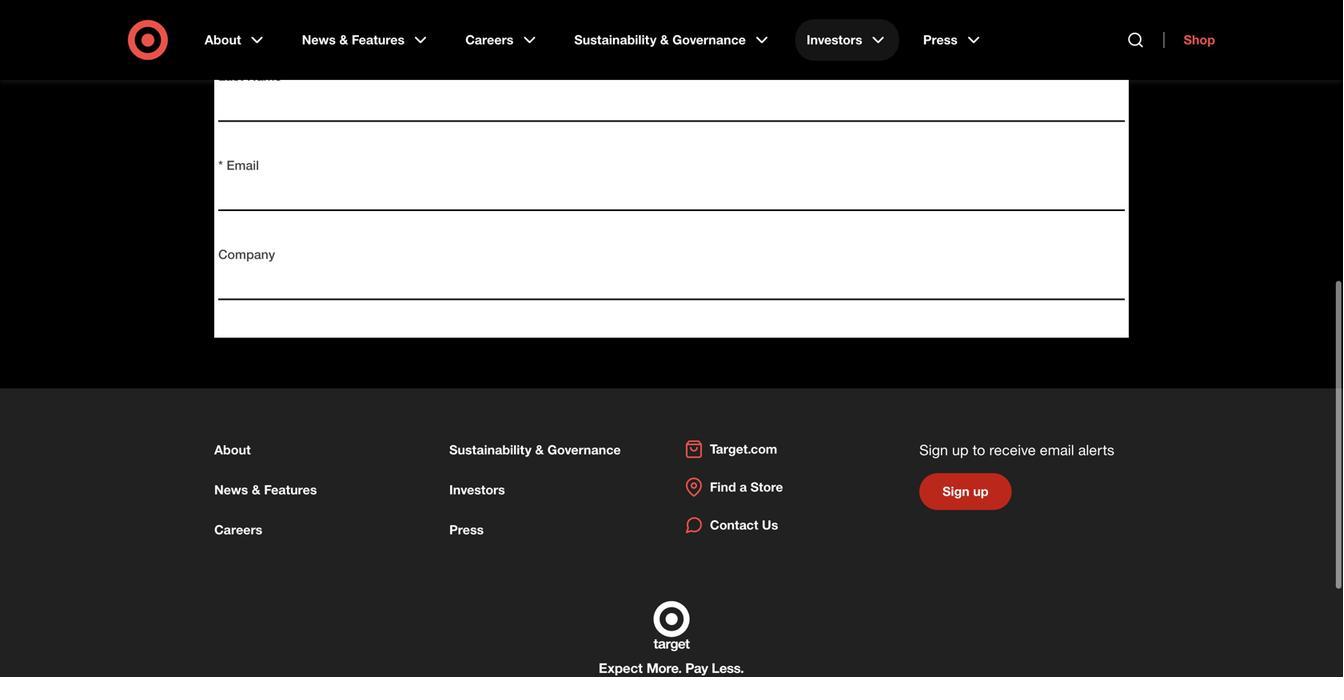 Task type: locate. For each thing, give the bounding box(es) containing it.
a
[[740, 479, 747, 495]]

sustainability & governance link
[[563, 19, 783, 61], [449, 442, 621, 458]]

1 vertical spatial careers link
[[214, 522, 262, 538]]

sustainability & governance for right 'careers' link
[[574, 32, 746, 48]]

0 horizontal spatial up
[[952, 441, 969, 459]]

target.com
[[710, 441, 777, 457]]

1 horizontal spatial features
[[352, 32, 405, 48]]

up
[[952, 441, 969, 459], [973, 484, 989, 499]]

1 horizontal spatial careers
[[465, 32, 514, 48]]

1 horizontal spatial governance
[[672, 32, 746, 48]]

0 horizontal spatial press
[[449, 522, 484, 538]]

governance
[[672, 32, 746, 48], [547, 442, 621, 458]]

0 vertical spatial investors link
[[795, 19, 899, 61]]

0 horizontal spatial careers
[[214, 522, 262, 538]]

1 horizontal spatial press link
[[912, 19, 994, 61]]

0 vertical spatial sign
[[919, 441, 948, 459]]

sign down sign up to receive email alerts
[[943, 484, 970, 499]]

sign inside sign up link
[[943, 484, 970, 499]]

0 vertical spatial sustainability & governance link
[[563, 19, 783, 61]]

sign for sign up to receive email alerts
[[919, 441, 948, 459]]

1 horizontal spatial press
[[923, 32, 958, 48]]

1 vertical spatial careers
[[214, 522, 262, 538]]

sustainability
[[574, 32, 657, 48], [449, 442, 532, 458]]

1 vertical spatial press link
[[449, 522, 484, 538]]

1 vertical spatial sign
[[943, 484, 970, 499]]

features
[[352, 32, 405, 48], [264, 482, 317, 498]]

0 horizontal spatial features
[[264, 482, 317, 498]]

about link
[[193, 19, 278, 61], [214, 442, 251, 458]]

target.com link
[[684, 440, 777, 459]]

1 vertical spatial news & features link
[[214, 482, 317, 498]]

about link for news & features link for right 'careers' link
[[193, 19, 278, 61]]

features for news & features link related to leftmost 'careers' link
[[264, 482, 317, 498]]

1 vertical spatial about link
[[214, 442, 251, 458]]

up down to
[[973, 484, 989, 499]]

news & features link
[[291, 19, 441, 61], [214, 482, 317, 498]]

investors
[[807, 32, 862, 48], [449, 482, 505, 498]]

sign up to receive email alerts
[[919, 441, 1114, 459]]

0 vertical spatial news & features link
[[291, 19, 441, 61]]

careers
[[465, 32, 514, 48], [214, 522, 262, 538]]

up for sign up
[[973, 484, 989, 499]]

sustainability & governance link for press link corresponding to leftmost 'careers' link
[[449, 442, 621, 458]]

0 vertical spatial news
[[302, 32, 336, 48]]

0 vertical spatial about link
[[193, 19, 278, 61]]

0 horizontal spatial news
[[214, 482, 248, 498]]

1 horizontal spatial up
[[973, 484, 989, 499]]

0 vertical spatial governance
[[672, 32, 746, 48]]

news & features
[[302, 32, 405, 48], [214, 482, 317, 498]]

1 vertical spatial investors link
[[449, 482, 505, 498]]

press
[[923, 32, 958, 48], [449, 522, 484, 538]]

0 horizontal spatial governance
[[547, 442, 621, 458]]

1 horizontal spatial news
[[302, 32, 336, 48]]

1 vertical spatial about
[[214, 442, 251, 458]]

sign left to
[[919, 441, 948, 459]]

sustainability & governance
[[574, 32, 746, 48], [449, 442, 621, 458]]

1 vertical spatial sustainability
[[449, 442, 532, 458]]

1 horizontal spatial investors link
[[795, 19, 899, 61]]

0 horizontal spatial careers link
[[214, 522, 262, 538]]

1 vertical spatial sustainability & governance link
[[449, 442, 621, 458]]

0 horizontal spatial investors
[[449, 482, 505, 498]]

0 vertical spatial sustainability & governance
[[574, 32, 746, 48]]

sign up link
[[919, 473, 1012, 510]]

press link
[[912, 19, 994, 61], [449, 522, 484, 538]]

0 horizontal spatial investors link
[[449, 482, 505, 498]]

0 vertical spatial investors
[[807, 32, 862, 48]]

up left to
[[952, 441, 969, 459]]

press link for leftmost 'careers' link
[[449, 522, 484, 538]]

1 vertical spatial governance
[[547, 442, 621, 458]]

0 vertical spatial features
[[352, 32, 405, 48]]

about link for news & features link related to leftmost 'careers' link
[[214, 442, 251, 458]]

careers link
[[454, 19, 550, 61], [214, 522, 262, 538]]

0 vertical spatial press link
[[912, 19, 994, 61]]

0 vertical spatial up
[[952, 441, 969, 459]]

0 vertical spatial careers
[[465, 32, 514, 48]]

news & features link for right 'careers' link
[[291, 19, 441, 61]]

1 vertical spatial news
[[214, 482, 248, 498]]

receive
[[989, 441, 1036, 459]]

0 horizontal spatial press link
[[449, 522, 484, 538]]

1 vertical spatial up
[[973, 484, 989, 499]]

about
[[205, 32, 241, 48], [214, 442, 251, 458]]

news
[[302, 32, 336, 48], [214, 482, 248, 498]]

1 vertical spatial press
[[449, 522, 484, 538]]

0 vertical spatial press
[[923, 32, 958, 48]]

sign
[[919, 441, 948, 459], [943, 484, 970, 499]]

0 horizontal spatial sustainability
[[449, 442, 532, 458]]

0 vertical spatial about
[[205, 32, 241, 48]]

0 vertical spatial careers link
[[454, 19, 550, 61]]

1 horizontal spatial sustainability
[[574, 32, 657, 48]]

investors link
[[795, 19, 899, 61], [449, 482, 505, 498]]

news & features for news & features link for right 'careers' link
[[302, 32, 405, 48]]

1 vertical spatial news & features
[[214, 482, 317, 498]]

&
[[339, 32, 348, 48], [660, 32, 669, 48], [535, 442, 544, 458], [252, 482, 260, 498]]

1 vertical spatial features
[[264, 482, 317, 498]]

1 vertical spatial sustainability & governance
[[449, 442, 621, 458]]

0 vertical spatial news & features
[[302, 32, 405, 48]]

sign up
[[943, 484, 989, 499]]



Task type: describe. For each thing, give the bounding box(es) containing it.
alerts
[[1078, 441, 1114, 459]]

news & features for news & features link related to leftmost 'careers' link
[[214, 482, 317, 498]]

careers for right 'careers' link
[[465, 32, 514, 48]]

press for leftmost 'careers' link
[[449, 522, 484, 538]]

sustainability & governance for leftmost 'careers' link
[[449, 442, 621, 458]]

find a store link
[[684, 478, 783, 497]]

shop
[[1184, 32, 1215, 48]]

1 vertical spatial investors
[[449, 482, 505, 498]]

1 horizontal spatial careers link
[[454, 19, 550, 61]]

governance for leftmost 'careers' link
[[547, 442, 621, 458]]

press link for right 'careers' link
[[912, 19, 994, 61]]

0 vertical spatial sustainability
[[574, 32, 657, 48]]

features for news & features link for right 'careers' link
[[352, 32, 405, 48]]

about for news & features link for right 'careers' link
[[205, 32, 241, 48]]

find
[[710, 479, 736, 495]]

to
[[973, 441, 985, 459]]

up for sign up to receive email alerts
[[952, 441, 969, 459]]

news for news & features link related to leftmost 'careers' link
[[214, 482, 248, 498]]

1 horizontal spatial investors
[[807, 32, 862, 48]]

contact us link
[[684, 516, 778, 535]]

about for news & features link related to leftmost 'careers' link
[[214, 442, 251, 458]]

store
[[751, 479, 783, 495]]

press for right 'careers' link
[[923, 32, 958, 48]]

governance for right 'careers' link
[[672, 32, 746, 48]]

us
[[762, 517, 778, 533]]

sign for sign up
[[943, 484, 970, 499]]

contact us
[[710, 517, 778, 533]]

careers for leftmost 'careers' link
[[214, 522, 262, 538]]

contact
[[710, 517, 758, 533]]

target. expect more. pay less. image
[[600, 601, 744, 676]]

shop link
[[1164, 32, 1215, 48]]

email
[[1040, 441, 1074, 459]]

sustainability & governance link for press link related to right 'careers' link
[[563, 19, 783, 61]]

news for news & features link for right 'careers' link
[[302, 32, 336, 48]]

find a store
[[710, 479, 783, 495]]

news & features link for leftmost 'careers' link
[[214, 482, 317, 498]]



Task type: vqa. For each thing, say whether or not it's contained in the screenshot.
bottom Sustainability & Governance
yes



